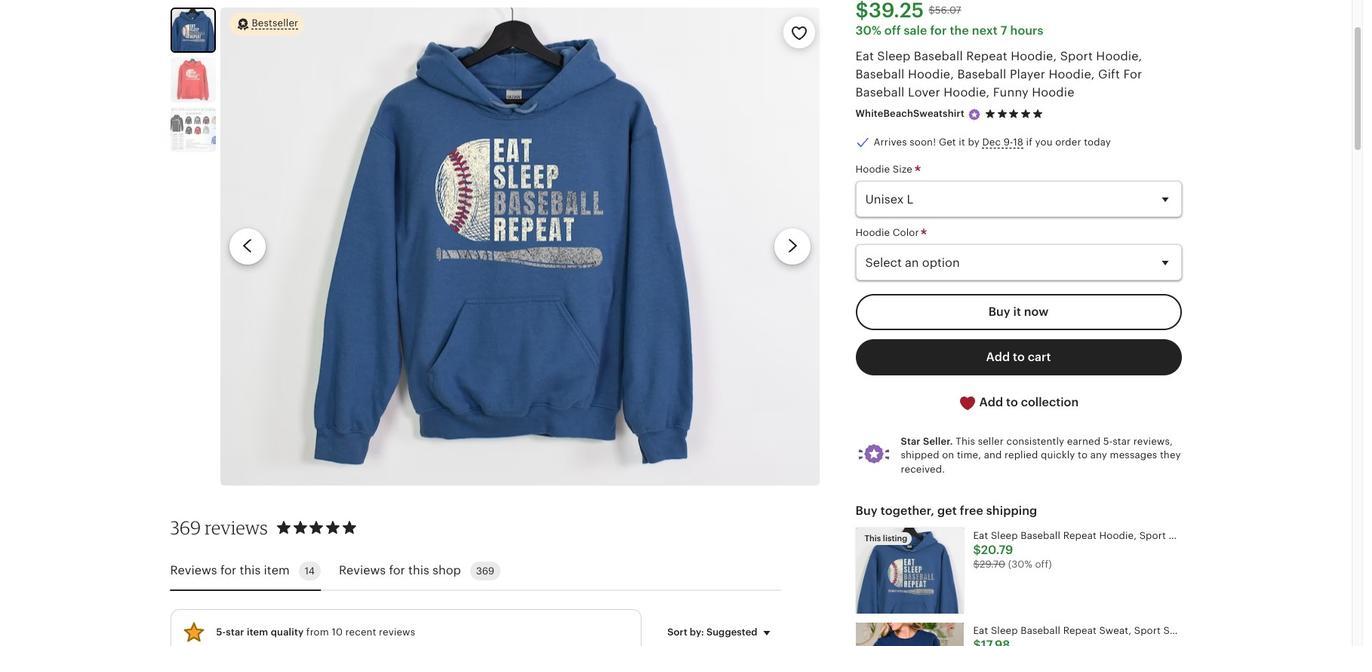 Task type: locate. For each thing, give the bounding box(es) containing it.
369 inside tab list
[[476, 566, 494, 577]]

this
[[956, 436, 975, 448], [865, 534, 881, 543]]

30% off sale for the next 7 hours
[[856, 24, 1044, 38]]

0 horizontal spatial 5-
[[216, 627, 226, 638]]

by:
[[690, 627, 704, 638]]

item inside tab list
[[264, 564, 290, 578]]

baseball
[[914, 49, 963, 64], [856, 67, 905, 82], [957, 67, 1007, 82], [856, 86, 905, 100]]

2 $ from the top
[[973, 559, 980, 571]]

1 vertical spatial add
[[979, 396, 1003, 410]]

it left by
[[959, 136, 965, 148]]

1 vertical spatial to
[[1006, 396, 1018, 410]]

1 horizontal spatial it
[[1013, 305, 1021, 320]]

repeat
[[966, 49, 1008, 64]]

2 reviews from the left
[[339, 564, 386, 578]]

0 vertical spatial item
[[264, 564, 290, 578]]

sort by: suggested button
[[656, 617, 787, 647]]

buy for buy together, get free shipping
[[856, 504, 878, 518]]

add to collection
[[977, 396, 1079, 410]]

it
[[959, 136, 965, 148], [1013, 305, 1021, 320]]

0 horizontal spatial 369
[[170, 517, 201, 540]]

whitebeachsweatshirt
[[856, 108, 965, 120]]

buy
[[989, 305, 1011, 320], [856, 504, 878, 518]]

1 horizontal spatial for
[[389, 564, 405, 578]]

0 vertical spatial add
[[986, 350, 1010, 365]]

to
[[1013, 350, 1025, 365], [1006, 396, 1018, 410], [1078, 450, 1088, 461]]

reviews for reviews for this item
[[170, 564, 217, 578]]

buy for buy it now
[[989, 305, 1011, 320]]

1 vertical spatial buy
[[856, 504, 878, 518]]

hoodie size
[[856, 164, 915, 175]]

hoodie for hoodie color
[[856, 227, 890, 239]]

whitebeachsweatshirt link
[[856, 108, 965, 120]]

reviews right recent
[[379, 627, 415, 638]]

0 vertical spatial this
[[956, 436, 975, 448]]

5- up any
[[1103, 436, 1113, 448]]

369 up reviews for this item
[[170, 517, 201, 540]]

2 this from the left
[[408, 564, 429, 578]]

reviews down 369 reviews at the left
[[170, 564, 217, 578]]

to left collection
[[1006, 396, 1018, 410]]

today
[[1084, 136, 1111, 148]]

to left cart
[[1013, 350, 1025, 365]]

0 horizontal spatial for
[[220, 564, 236, 578]]

5-star item quality from 10 recent reviews
[[216, 627, 415, 638]]

buy inside button
[[989, 305, 1011, 320]]

this for listing
[[865, 534, 881, 543]]

sleep
[[877, 49, 911, 64]]

0 vertical spatial to
[[1013, 350, 1025, 365]]

gift
[[1098, 67, 1120, 82]]

for left shop on the left of the page
[[389, 564, 405, 578]]

it inside button
[[1013, 305, 1021, 320]]

$
[[973, 543, 981, 558], [973, 559, 980, 571]]

shop
[[433, 564, 461, 578]]

earned
[[1067, 436, 1101, 448]]

on
[[942, 450, 954, 461]]

reviews
[[170, 564, 217, 578], [339, 564, 386, 578]]

1 vertical spatial 369
[[476, 566, 494, 577]]

add left cart
[[986, 350, 1010, 365]]

add
[[986, 350, 1010, 365], [979, 396, 1003, 410]]

any
[[1090, 450, 1107, 461]]

reviews,
[[1134, 436, 1173, 448]]

for down 369 reviews at the left
[[220, 564, 236, 578]]

buy up "this listing"
[[856, 504, 878, 518]]

eat sleep baseball repeat hoodie sport hoodie baseball image 1 image
[[220, 7, 819, 487], [172, 9, 214, 51]]

add for add to collection
[[979, 396, 1003, 410]]

2 vertical spatial hoodie
[[856, 227, 890, 239]]

star
[[1113, 436, 1131, 448], [226, 627, 244, 638]]

add up seller
[[979, 396, 1003, 410]]

0 vertical spatial star
[[1113, 436, 1131, 448]]

this inside this seller consistently earned 5-star reviews, shipped on time, and replied quickly to any messages they received.
[[956, 436, 975, 448]]

for left the on the top of the page
[[930, 24, 947, 38]]

0 vertical spatial it
[[959, 136, 965, 148]]

hoodie,
[[1011, 49, 1057, 64], [1096, 49, 1142, 64], [908, 67, 954, 82], [1049, 67, 1095, 82], [944, 86, 990, 100]]

reviews right 14
[[339, 564, 386, 578]]

player
[[1010, 67, 1046, 82]]

and
[[984, 450, 1002, 461]]

30%
[[856, 24, 882, 38]]

this
[[240, 564, 261, 578], [408, 564, 429, 578]]

off)
[[1035, 559, 1052, 571]]

$ up 29.70
[[973, 543, 981, 558]]

buy left now
[[989, 305, 1011, 320]]

hoodie color
[[856, 227, 922, 239]]

for
[[930, 24, 947, 38], [220, 564, 236, 578], [389, 564, 405, 578]]

1 vertical spatial item
[[247, 627, 268, 638]]

star left quality
[[226, 627, 244, 638]]

0 horizontal spatial buy
[[856, 504, 878, 518]]

1 vertical spatial reviews
[[379, 627, 415, 638]]

2 vertical spatial to
[[1078, 450, 1088, 461]]

eat
[[856, 49, 874, 64]]

this for seller
[[956, 436, 975, 448]]

for for reviews for this item
[[220, 564, 236, 578]]

0 horizontal spatial star
[[226, 627, 244, 638]]

it left now
[[1013, 305, 1021, 320]]

reviews
[[205, 517, 268, 540], [379, 627, 415, 638]]

0 horizontal spatial this
[[240, 564, 261, 578]]

7
[[1001, 24, 1007, 38]]

1 reviews from the left
[[170, 564, 217, 578]]

collection
[[1021, 396, 1079, 410]]

hoodie left the size
[[856, 164, 890, 175]]

1 horizontal spatial this
[[408, 564, 429, 578]]

1 vertical spatial it
[[1013, 305, 1021, 320]]

this left shop on the left of the page
[[408, 564, 429, 578]]

0 vertical spatial hoodie
[[1032, 86, 1075, 100]]

0 vertical spatial buy
[[989, 305, 1011, 320]]

listing
[[883, 534, 907, 543]]

1 horizontal spatial 5-
[[1103, 436, 1113, 448]]

hoodie
[[1032, 86, 1075, 100], [856, 164, 890, 175], [856, 227, 890, 239]]

eat sleep baseball repeat hoodie, sport hoodie, baseball hoodie, baseball player hoodie, gift for baseball lover hoodie, funny hoodie
[[856, 49, 1142, 100]]

next
[[972, 24, 998, 38]]

369 reviews
[[170, 517, 268, 540]]

bestseller button
[[229, 12, 304, 36]]

hoodie left color on the right top
[[856, 227, 890, 239]]

0 horizontal spatial reviews
[[170, 564, 217, 578]]

add to cart button
[[856, 340, 1182, 376]]

this left listing
[[865, 534, 881, 543]]

1 vertical spatial hoodie
[[856, 164, 890, 175]]

to for cart
[[1013, 350, 1025, 365]]

1 horizontal spatial reviews
[[339, 564, 386, 578]]

item left 14
[[264, 564, 290, 578]]

this up the time,
[[956, 436, 975, 448]]

this down 369 reviews at the left
[[240, 564, 261, 578]]

sale
[[904, 24, 927, 38]]

together,
[[881, 504, 935, 518]]

size
[[893, 164, 913, 175]]

369 right shop on the left of the page
[[476, 566, 494, 577]]

0 vertical spatial 369
[[170, 517, 201, 540]]

1 this from the left
[[240, 564, 261, 578]]

replied
[[1005, 450, 1038, 461]]

the
[[950, 24, 969, 38]]

$ left (30%
[[973, 559, 980, 571]]

1 vertical spatial star
[[226, 627, 244, 638]]

$ 20.79 $ 29.70 (30% off)
[[973, 543, 1052, 571]]

hours
[[1010, 24, 1044, 38]]

star_seller image
[[968, 108, 981, 121]]

reviews for reviews for this shop
[[339, 564, 386, 578]]

star up messages
[[1113, 436, 1131, 448]]

to down earned
[[1078, 450, 1088, 461]]

1 horizontal spatial reviews
[[379, 627, 415, 638]]

1 vertical spatial $
[[973, 559, 980, 571]]

0 vertical spatial $
[[973, 543, 981, 558]]

hoodie, up 'star_seller' icon at the right of page
[[944, 86, 990, 100]]

you
[[1035, 136, 1053, 148]]

item left quality
[[247, 627, 268, 638]]

5- down reviews for this item
[[216, 627, 226, 638]]

this listing
[[865, 534, 907, 543]]

1 horizontal spatial star
[[1113, 436, 1131, 448]]

quality
[[271, 627, 304, 638]]

0 horizontal spatial reviews
[[205, 517, 268, 540]]

for
[[1124, 67, 1142, 82]]

0 horizontal spatial it
[[959, 136, 965, 148]]

tab list
[[170, 553, 782, 592]]

0 vertical spatial 5-
[[1103, 436, 1113, 448]]

5-
[[1103, 436, 1113, 448], [216, 627, 226, 638]]

1 horizontal spatial buy
[[989, 305, 1011, 320]]

for for reviews for this shop
[[389, 564, 405, 578]]

0 horizontal spatial this
[[865, 534, 881, 543]]

baseball down 30% off sale for the next 7 hours at the top of the page
[[914, 49, 963, 64]]

reviews up reviews for this item
[[205, 517, 268, 540]]

1 horizontal spatial 369
[[476, 566, 494, 577]]

get
[[938, 504, 957, 518]]

hoodie down player
[[1032, 86, 1075, 100]]

1 horizontal spatial this
[[956, 436, 975, 448]]

1 $ from the top
[[973, 543, 981, 558]]

1 vertical spatial this
[[865, 534, 881, 543]]

bestseller
[[252, 17, 298, 29]]

sort by: suggested
[[668, 627, 757, 638]]

shipping
[[986, 504, 1037, 518]]



Task type: describe. For each thing, give the bounding box(es) containing it.
received.
[[901, 464, 945, 475]]

buy together, get free shipping
[[856, 504, 1037, 518]]

hoodie inside eat sleep baseball repeat hoodie, sport hoodie, baseball hoodie, baseball player hoodie, gift for baseball lover hoodie, funny hoodie
[[1032, 86, 1075, 100]]

eat sleep baseball repeat hoodie, sport hoodie, baseball hoodie, baseball player hoodie, gift for baseball lover hoodie, funny hoodie image
[[856, 528, 964, 614]]

5- inside this seller consistently earned 5-star reviews, shipped on time, and replied quickly to any messages they received.
[[1103, 436, 1113, 448]]

soon! get
[[910, 136, 956, 148]]

eat sleep baseball repeat hoodie sport hoodie baseball image 3 image
[[170, 107, 216, 152]]

star
[[901, 436, 921, 448]]

seller.
[[923, 436, 953, 448]]

9-
[[1004, 136, 1013, 148]]

14
[[305, 566, 315, 577]]

by
[[968, 136, 980, 148]]

29.70
[[980, 559, 1006, 571]]

arrives soon! get it by dec 9-18 if you order today
[[874, 136, 1111, 148]]

buy it now
[[989, 305, 1049, 320]]

reviews for this shop
[[339, 564, 461, 578]]

now
[[1024, 305, 1049, 320]]

hoodie, up "gift"
[[1096, 49, 1142, 64]]

buy it now button
[[856, 295, 1182, 331]]

from
[[306, 627, 329, 638]]

baseball up the whitebeachsweatshirt link
[[856, 86, 905, 100]]

free
[[960, 504, 983, 518]]

quickly
[[1041, 450, 1075, 461]]

order
[[1055, 136, 1081, 148]]

1 vertical spatial 5-
[[216, 627, 226, 638]]

20.79
[[981, 543, 1013, 558]]

baseball down "repeat"
[[957, 67, 1007, 82]]

baseball down sleep
[[856, 67, 905, 82]]

2 horizontal spatial for
[[930, 24, 947, 38]]

add to collection button
[[856, 385, 1182, 422]]

369 for 369 reviews
[[170, 517, 201, 540]]

hoodie, up lover
[[908, 67, 954, 82]]

(30%
[[1008, 559, 1033, 571]]

1 horizontal spatial eat sleep baseball repeat hoodie sport hoodie baseball image 1 image
[[220, 7, 819, 487]]

off
[[885, 24, 901, 38]]

messages
[[1110, 450, 1157, 461]]

this for item
[[240, 564, 261, 578]]

this for shop
[[408, 564, 429, 578]]

hoodie, down sport
[[1049, 67, 1095, 82]]

10
[[332, 627, 343, 638]]

eat sleep baseball repeat hoodie sport hoodie baseball image 2 image
[[170, 57, 216, 102]]

this seller consistently earned 5-star reviews, shipped on time, and replied quickly to any messages they received.
[[901, 436, 1181, 475]]

reviews for this item
[[170, 564, 290, 578]]

recent
[[345, 627, 376, 638]]

to for collection
[[1006, 396, 1018, 410]]

dec
[[982, 136, 1001, 148]]

369 for 369
[[476, 566, 494, 577]]

$56.07
[[929, 4, 961, 16]]

0 vertical spatial reviews
[[205, 517, 268, 540]]

0 horizontal spatial eat sleep baseball repeat hoodie sport hoodie baseball image 1 image
[[172, 9, 214, 51]]

they
[[1160, 450, 1181, 461]]

add to cart
[[986, 350, 1051, 365]]

if
[[1026, 136, 1033, 148]]

hoodie, up player
[[1011, 49, 1057, 64]]

arrives
[[874, 136, 907, 148]]

hoodie for hoodie size
[[856, 164, 890, 175]]

to inside this seller consistently earned 5-star reviews, shipped on time, and replied quickly to any messages they received.
[[1078, 450, 1088, 461]]

star inside this seller consistently earned 5-star reviews, shipped on time, and replied quickly to any messages they received.
[[1113, 436, 1131, 448]]

sort
[[668, 627, 687, 638]]

star seller.
[[901, 436, 953, 448]]

sport
[[1060, 49, 1093, 64]]

color
[[893, 227, 919, 239]]

eat sleep baseball repeat sweat, sport sweat, baseball sweat, baseball player sweat, gift for baseball lover sweat, funny hoodie sweat image
[[856, 623, 964, 647]]

funny
[[993, 86, 1029, 100]]

add for add to cart
[[986, 350, 1010, 365]]

tab list containing reviews for this item
[[170, 553, 782, 592]]

18
[[1013, 136, 1024, 148]]

consistently
[[1007, 436, 1065, 448]]

lover
[[908, 86, 940, 100]]

shipped
[[901, 450, 939, 461]]

suggested
[[706, 627, 757, 638]]

time,
[[957, 450, 981, 461]]

seller
[[978, 436, 1004, 448]]

cart
[[1028, 350, 1051, 365]]



Task type: vqa. For each thing, say whether or not it's contained in the screenshot.
free
yes



